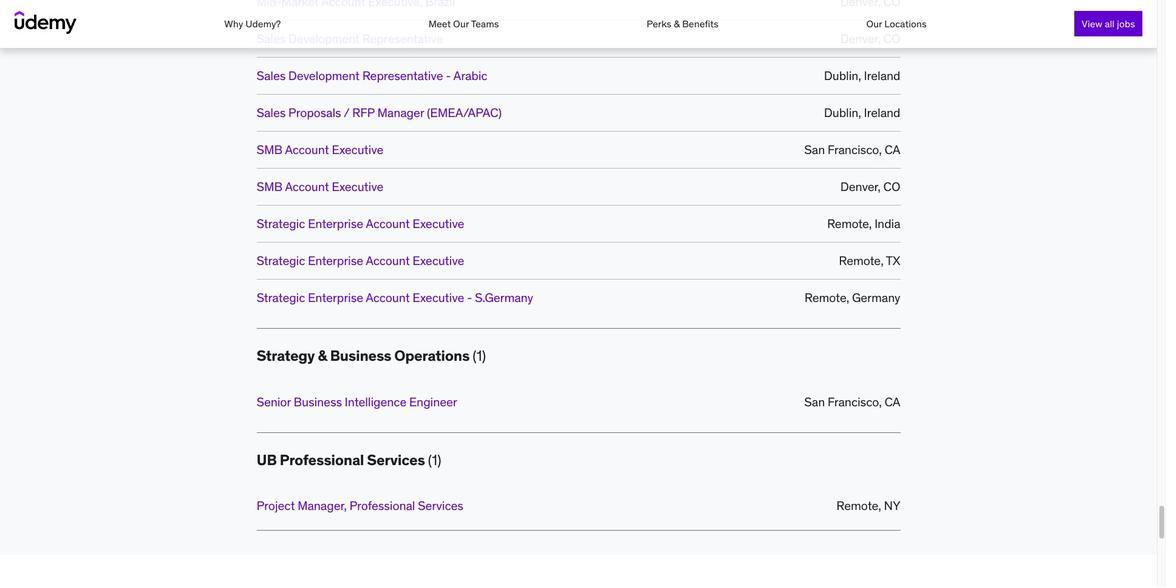 Task type: locate. For each thing, give the bounding box(es) containing it.
2 vertical spatial sales
[[257, 105, 286, 120]]

project
[[257, 499, 295, 514]]

1 smb from the top
[[257, 142, 282, 158]]

2 denver, co from the top
[[840, 179, 900, 195]]

professional down ub professional services (1)
[[349, 499, 415, 514]]

business right senior
[[294, 395, 342, 410]]

smb
[[257, 142, 282, 158], [257, 179, 282, 195]]

1 co from the top
[[883, 31, 900, 46]]

dublin, ireland for sales proposals / rfp manager (emea/apac)
[[824, 105, 900, 120]]

account for remote, germany
[[366, 291, 410, 306]]

1 francisco, from the top
[[828, 142, 882, 158]]

2 smb account executive from the top
[[257, 179, 383, 195]]

executive for remote, germany
[[413, 291, 464, 306]]

2 vertical spatial strategic
[[257, 291, 305, 306]]

remote, left tx on the top right
[[839, 253, 883, 269]]

denver, co for representative
[[840, 31, 900, 46]]

/
[[344, 105, 349, 120]]

2 ireland from the top
[[864, 105, 900, 120]]

co up india
[[883, 179, 900, 195]]

perks & benefits
[[647, 18, 719, 30]]

0 vertical spatial denver, co
[[840, 31, 900, 46]]

1 ca from the top
[[884, 142, 900, 158]]

dublin, for sales proposals / rfp manager (emea/apac)
[[824, 105, 861, 120]]

1 vertical spatial denver,
[[840, 179, 881, 195]]

0 vertical spatial sales
[[257, 31, 286, 46]]

1 vertical spatial professional
[[349, 499, 415, 514]]

2 san from the top
[[804, 395, 825, 410]]

1 vertical spatial (1)
[[428, 451, 441, 470]]

1 vertical spatial services
[[418, 499, 463, 514]]

our locations link
[[866, 18, 927, 30]]

1 sales from the top
[[257, 31, 286, 46]]

san francisco, ca
[[804, 142, 900, 158], [804, 395, 900, 410]]

remote, left 'ny'
[[836, 499, 881, 514]]

1 vertical spatial ireland
[[864, 105, 900, 120]]

representative down the "meet"
[[362, 31, 443, 46]]

business up senior business intelligence engineer
[[330, 347, 391, 366]]

teams
[[471, 18, 499, 30]]

1 vertical spatial francisco,
[[828, 395, 882, 410]]

1 vertical spatial dublin, ireland
[[824, 105, 900, 120]]

1 san from the top
[[804, 142, 825, 158]]

0 vertical spatial san francisco, ca
[[804, 142, 900, 158]]

0 vertical spatial dublin, ireland
[[824, 68, 900, 83]]

& right the strategy
[[318, 347, 327, 366]]

view all jobs link
[[1074, 11, 1142, 36]]

2 strategic from the top
[[257, 253, 305, 269]]

0 vertical spatial business
[[330, 347, 391, 366]]

denver, co for executive
[[840, 179, 900, 195]]

1 vertical spatial business
[[294, 395, 342, 410]]

-
[[446, 68, 451, 83], [467, 291, 472, 306]]

1 vertical spatial &
[[318, 347, 327, 366]]

(1) right operations on the left bottom of the page
[[473, 347, 486, 366]]

development up proposals
[[288, 68, 360, 83]]

0 vertical spatial co
[[883, 31, 900, 46]]

denver, for smb account executive
[[840, 179, 881, 195]]

2 ca from the top
[[884, 395, 900, 410]]

our right the "meet"
[[453, 18, 469, 30]]

1 vertical spatial enterprise
[[308, 253, 363, 269]]

remote, tx
[[839, 253, 900, 269]]

1 strategic enterprise account executive from the top
[[257, 216, 464, 232]]

2 representative from the top
[[362, 68, 443, 83]]

project manager, professional services
[[257, 499, 463, 514]]

view
[[1082, 18, 1102, 30]]

denver, up remote, india at the right top
[[840, 179, 881, 195]]

0 vertical spatial representative
[[362, 31, 443, 46]]

0 horizontal spatial &
[[318, 347, 327, 366]]

1 horizontal spatial (1)
[[473, 347, 486, 366]]

manager,
[[298, 499, 347, 514]]

1 vertical spatial sales
[[257, 68, 286, 83]]

dublin, ireland
[[824, 68, 900, 83], [824, 105, 900, 120]]

1 vertical spatial strategic
[[257, 253, 305, 269]]

&
[[674, 18, 680, 30], [318, 347, 327, 366]]

2 co from the top
[[883, 179, 900, 195]]

enterprise for remote, india
[[308, 216, 363, 232]]

ireland
[[864, 68, 900, 83], [864, 105, 900, 120]]

1 dublin, from the top
[[824, 68, 861, 83]]

2 denver, from the top
[[840, 179, 881, 195]]

2 enterprise from the top
[[308, 253, 363, 269]]

remote, left the germany
[[805, 291, 849, 306]]

1 vertical spatial ca
[[884, 395, 900, 410]]

1 denver, from the top
[[840, 31, 881, 46]]

1 vertical spatial strategic enterprise account executive
[[257, 253, 464, 269]]

1 vertical spatial denver, co
[[840, 179, 900, 195]]

denver,
[[840, 31, 881, 46], [840, 179, 881, 195]]

3 strategic from the top
[[257, 291, 305, 306]]

smb account executive
[[257, 142, 383, 158], [257, 179, 383, 195]]

professional
[[280, 451, 364, 470], [349, 499, 415, 514]]

1 vertical spatial co
[[883, 179, 900, 195]]

0 vertical spatial smb account executive
[[257, 142, 383, 158]]

1 development from the top
[[288, 31, 360, 46]]

representative up manager
[[362, 68, 443, 83]]

services
[[367, 451, 425, 470], [418, 499, 463, 514]]

0 horizontal spatial -
[[446, 68, 451, 83]]

1 ireland from the top
[[864, 68, 900, 83]]

3 enterprise from the top
[[308, 291, 363, 306]]

- left s.germany
[[467, 291, 472, 306]]

manager
[[377, 105, 424, 120]]

1 strategic from the top
[[257, 216, 305, 232]]

remote,
[[827, 216, 872, 232], [839, 253, 883, 269], [805, 291, 849, 306], [836, 499, 881, 514]]

sales proposals / rfp manager (emea/apac)
[[257, 105, 502, 120]]

1 vertical spatial smb
[[257, 179, 282, 195]]

2 vertical spatial enterprise
[[308, 291, 363, 306]]

professional up manager,
[[280, 451, 364, 470]]

executive for remote, india
[[413, 216, 464, 232]]

0 vertical spatial ca
[[884, 142, 900, 158]]

2 smb from the top
[[257, 179, 282, 195]]

0 vertical spatial smb
[[257, 142, 282, 158]]

s.germany
[[475, 291, 533, 306]]

enterprise for remote, tx
[[308, 253, 363, 269]]

account for remote, tx
[[366, 253, 410, 269]]

francisco, for senior business intelligence engineer
[[828, 395, 882, 410]]

development
[[288, 31, 360, 46], [288, 68, 360, 83]]

co for executive
[[883, 179, 900, 195]]

(1)
[[473, 347, 486, 366], [428, 451, 441, 470]]

2 dublin, from the top
[[824, 105, 861, 120]]

1 vertical spatial dublin,
[[824, 105, 861, 120]]

1 vertical spatial development
[[288, 68, 360, 83]]

1 denver, co from the top
[[840, 31, 900, 46]]

business
[[330, 347, 391, 366], [294, 395, 342, 410]]

representative for sales development representative
[[362, 31, 443, 46]]

0 vertical spatial development
[[288, 31, 360, 46]]

san for smb account executive
[[804, 142, 825, 158]]

1 enterprise from the top
[[308, 216, 363, 232]]

0 vertical spatial ireland
[[864, 68, 900, 83]]

udemy?
[[245, 18, 281, 30]]

0 vertical spatial &
[[674, 18, 680, 30]]

2 sales from the top
[[257, 68, 286, 83]]

0 vertical spatial san
[[804, 142, 825, 158]]

co for representative
[[883, 31, 900, 46]]

denver, co down our locations link
[[840, 31, 900, 46]]

ca
[[884, 142, 900, 158], [884, 395, 900, 410]]

2 strategic enterprise account executive from the top
[[257, 253, 464, 269]]

executive for remote, tx
[[413, 253, 464, 269]]

remote, left india
[[827, 216, 872, 232]]

jobs
[[1117, 18, 1135, 30]]

strategic enterprise account executive
[[257, 216, 464, 232], [257, 253, 464, 269]]

strategic
[[257, 216, 305, 232], [257, 253, 305, 269], [257, 291, 305, 306]]

0 vertical spatial services
[[367, 451, 425, 470]]

2 san francisco, ca from the top
[[804, 395, 900, 410]]

denver, co
[[840, 31, 900, 46], [840, 179, 900, 195]]

account
[[285, 142, 329, 158], [285, 179, 329, 195], [366, 216, 410, 232], [366, 253, 410, 269], [366, 291, 410, 306]]

denver, down our locations link
[[840, 31, 881, 46]]

remote, for remote, germany
[[805, 291, 849, 306]]

1 horizontal spatial -
[[467, 291, 472, 306]]

smb for denver, co
[[257, 179, 282, 195]]

sales
[[257, 31, 286, 46], [257, 68, 286, 83], [257, 105, 286, 120]]

1 representative from the top
[[362, 31, 443, 46]]

1 vertical spatial representative
[[362, 68, 443, 83]]

2 francisco, from the top
[[828, 395, 882, 410]]

1 horizontal spatial our
[[866, 18, 882, 30]]

ub
[[257, 451, 277, 470]]

2 development from the top
[[288, 68, 360, 83]]

all
[[1105, 18, 1115, 30]]

0 vertical spatial strategic
[[257, 216, 305, 232]]

0 vertical spatial denver,
[[840, 31, 881, 46]]

enterprise for remote, germany
[[308, 291, 363, 306]]

strategic enterprise account executive - s.germany
[[257, 291, 533, 306]]

0 vertical spatial strategic enterprise account executive
[[257, 216, 464, 232]]

our left locations
[[866, 18, 882, 30]]

(1) down engineer
[[428, 451, 441, 470]]

0 vertical spatial dublin,
[[824, 68, 861, 83]]

2 dublin, ireland from the top
[[824, 105, 900, 120]]

francisco,
[[828, 142, 882, 158], [828, 395, 882, 410]]

enterprise
[[308, 216, 363, 232], [308, 253, 363, 269], [308, 291, 363, 306]]

0 horizontal spatial our
[[453, 18, 469, 30]]

development up sales development representative -  arabic in the left of the page
[[288, 31, 360, 46]]

1 vertical spatial smb account executive
[[257, 179, 383, 195]]

co
[[883, 31, 900, 46], [883, 179, 900, 195]]

1 san francisco, ca from the top
[[804, 142, 900, 158]]

0 vertical spatial francisco,
[[828, 142, 882, 158]]

san for senior business intelligence engineer
[[804, 395, 825, 410]]

smb account executive for denver, co
[[257, 179, 383, 195]]

co down our locations link
[[883, 31, 900, 46]]

3 sales from the top
[[257, 105, 286, 120]]

benefits
[[682, 18, 719, 30]]

1 smb account executive from the top
[[257, 142, 383, 158]]

1 dublin, ireland from the top
[[824, 68, 900, 83]]

ca for smb account executive
[[884, 142, 900, 158]]

1 horizontal spatial &
[[674, 18, 680, 30]]

1 vertical spatial san
[[804, 395, 825, 410]]

executive
[[332, 142, 383, 158], [332, 179, 383, 195], [413, 216, 464, 232], [413, 253, 464, 269], [413, 291, 464, 306]]

locations
[[884, 18, 927, 30]]

1 vertical spatial san francisco, ca
[[804, 395, 900, 410]]

our
[[453, 18, 469, 30], [866, 18, 882, 30]]

& right perks
[[674, 18, 680, 30]]

sales for sales development representative
[[257, 31, 286, 46]]

remote, ny
[[836, 499, 900, 514]]

denver, co up remote, india at the right top
[[840, 179, 900, 195]]

san
[[804, 142, 825, 158], [804, 395, 825, 410]]

dublin,
[[824, 68, 861, 83], [824, 105, 861, 120]]

representative
[[362, 31, 443, 46], [362, 68, 443, 83]]

0 vertical spatial (1)
[[473, 347, 486, 366]]

india
[[875, 216, 900, 232]]

0 vertical spatial enterprise
[[308, 216, 363, 232]]

smb for san francisco, ca
[[257, 142, 282, 158]]

- left arabic
[[446, 68, 451, 83]]



Task type: vqa. For each thing, say whether or not it's contained in the screenshot.
3rd the Strategic from the top
yes



Task type: describe. For each thing, give the bounding box(es) containing it.
development for sales development representative -  arabic
[[288, 68, 360, 83]]

meet our teams link
[[429, 18, 499, 30]]

remote, for remote, tx
[[839, 253, 883, 269]]

sales for sales development representative -  arabic
[[257, 68, 286, 83]]

strategic for remote, tx
[[257, 253, 305, 269]]

strategy & business operations (1)
[[257, 347, 486, 366]]

strategic enterprise account executive for remote, india
[[257, 216, 464, 232]]

rfp
[[352, 105, 375, 120]]

senior
[[257, 395, 291, 410]]

dublin, ireland for sales development representative -  arabic
[[824, 68, 900, 83]]

development for sales development representative
[[288, 31, 360, 46]]

proposals
[[288, 105, 341, 120]]

representative for sales development representative -  arabic
[[362, 68, 443, 83]]

account for remote, india
[[366, 216, 410, 232]]

(emea/apac)
[[427, 105, 502, 120]]

ireland for sales development representative -  arabic
[[864, 68, 900, 83]]

ny
[[884, 499, 900, 514]]

ub professional services (1)
[[257, 451, 441, 470]]

our locations
[[866, 18, 927, 30]]

why udemy? link
[[224, 18, 281, 30]]

francisco, for smb account executive
[[828, 142, 882, 158]]

remote, for remote, india
[[827, 216, 872, 232]]

1 vertical spatial -
[[467, 291, 472, 306]]

strategic for remote, india
[[257, 216, 305, 232]]

san francisco, ca for smb account executive
[[804, 142, 900, 158]]

2 our from the left
[[866, 18, 882, 30]]

arabic
[[453, 68, 487, 83]]

& for strategy
[[318, 347, 327, 366]]

sales for sales proposals / rfp manager (emea/apac)
[[257, 105, 286, 120]]

meet
[[429, 18, 451, 30]]

engineer
[[409, 395, 457, 410]]

dublin, for sales development representative -  arabic
[[824, 68, 861, 83]]

udemy image
[[15, 11, 77, 34]]

perks & benefits link
[[647, 18, 719, 30]]

ireland for sales proposals / rfp manager (emea/apac)
[[864, 105, 900, 120]]

tx
[[886, 253, 900, 269]]

san francisco, ca for senior business intelligence engineer
[[804, 395, 900, 410]]

perks
[[647, 18, 671, 30]]

strategy
[[257, 347, 315, 366]]

senior business intelligence engineer
[[257, 395, 457, 410]]

meet our teams
[[429, 18, 499, 30]]

ca for senior business intelligence engineer
[[884, 395, 900, 410]]

why
[[224, 18, 243, 30]]

denver, for sales development representative
[[840, 31, 881, 46]]

0 horizontal spatial (1)
[[428, 451, 441, 470]]

germany
[[852, 291, 900, 306]]

strategic for remote, germany
[[257, 291, 305, 306]]

1 our from the left
[[453, 18, 469, 30]]

0 vertical spatial -
[[446, 68, 451, 83]]

why udemy?
[[224, 18, 281, 30]]

view all jobs
[[1082, 18, 1135, 30]]

intelligence
[[345, 395, 406, 410]]

operations
[[394, 347, 470, 366]]

remote, for remote, ny
[[836, 499, 881, 514]]

remote, germany
[[805, 291, 900, 306]]

remote, india
[[827, 216, 900, 232]]

& for perks
[[674, 18, 680, 30]]

0 vertical spatial professional
[[280, 451, 364, 470]]

smb account executive for san francisco, ca
[[257, 142, 383, 158]]

sales development representative
[[257, 31, 443, 46]]

strategic enterprise account executive for remote, tx
[[257, 253, 464, 269]]

sales development representative -  arabic
[[257, 68, 487, 83]]



